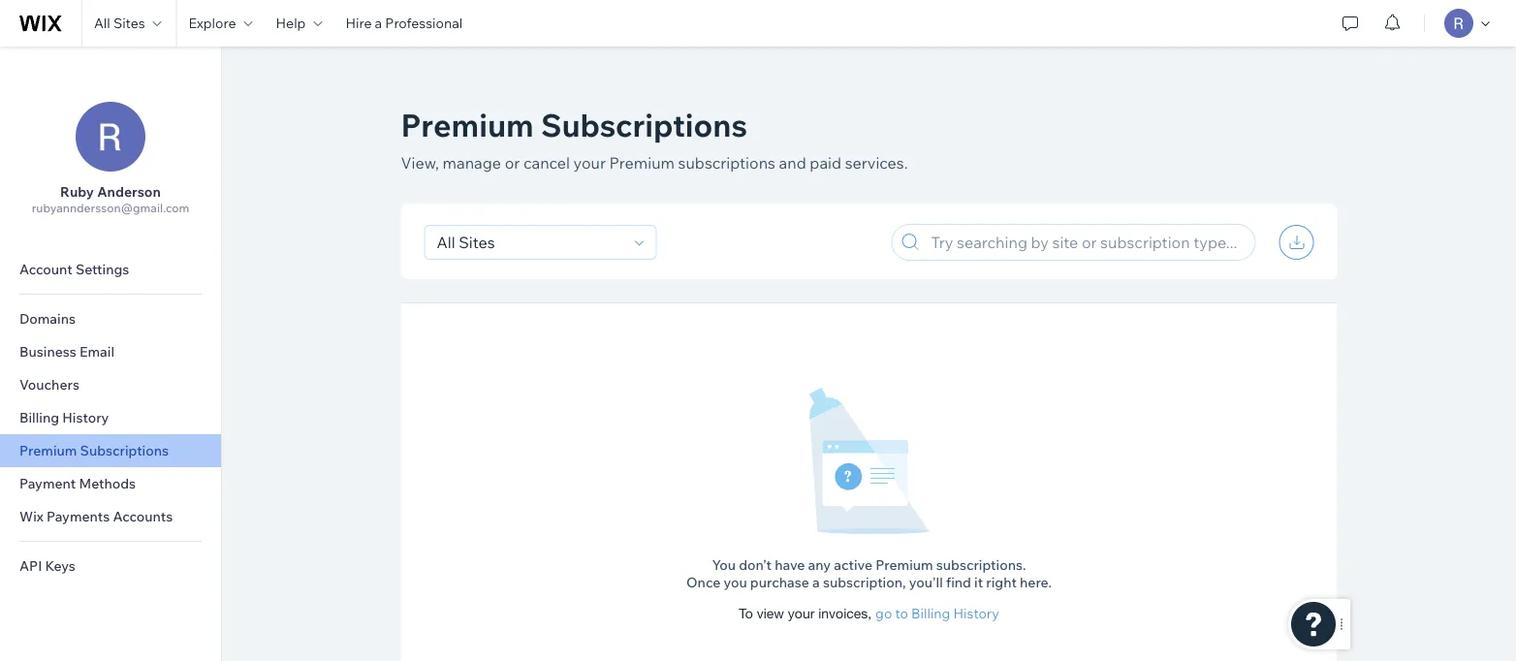 Task type: locate. For each thing, give the bounding box(es) containing it.
subscriptions for premium subscriptions view, manage or cancel your premium subscriptions and paid services.
[[541, 105, 748, 144]]

all sites
[[94, 15, 145, 32]]

server error icon image
[[809, 387, 930, 536]]

hire a professional link
[[334, 0, 474, 47]]

find
[[946, 574, 972, 591]]

0 vertical spatial your
[[574, 153, 606, 173]]

0 vertical spatial subscriptions
[[541, 105, 748, 144]]

billing right to
[[911, 605, 951, 622]]

you don't have any active premium subscriptions. once you purchase a subscription, you'll find it right here.
[[687, 556, 1052, 591]]

0 horizontal spatial history
[[62, 409, 109, 426]]

subscriptions down billing history link
[[80, 442, 169, 459]]

purchase
[[750, 574, 810, 591]]

a down any
[[813, 574, 820, 591]]

history
[[62, 409, 109, 426], [954, 605, 999, 622]]

None field
[[431, 226, 629, 259]]

billing
[[19, 409, 59, 426], [911, 605, 951, 622]]

0 vertical spatial billing
[[19, 409, 59, 426]]

premium up payment
[[19, 442, 77, 459]]

payments
[[47, 508, 110, 525]]

billing history
[[19, 409, 109, 426]]

1 horizontal spatial subscriptions
[[541, 105, 748, 144]]

0 horizontal spatial billing
[[19, 409, 59, 426]]

go to billing history link
[[876, 605, 999, 623]]

premium subscriptions view, manage or cancel your premium subscriptions and paid services.
[[401, 105, 908, 173]]

history down it
[[954, 605, 999, 622]]

your right cancel
[[574, 153, 606, 173]]

hire
[[346, 15, 372, 32]]

0 horizontal spatial a
[[375, 15, 382, 32]]

professional
[[385, 15, 463, 32]]

and
[[779, 153, 806, 173]]

wix payments accounts link
[[0, 500, 221, 533]]

go
[[876, 605, 892, 622]]

a
[[375, 15, 382, 32], [813, 574, 820, 591]]

0 vertical spatial history
[[62, 409, 109, 426]]

billing inside sidebar element
[[19, 409, 59, 426]]

your
[[574, 153, 606, 173], [788, 606, 815, 622]]

history up premium subscriptions at the left of the page
[[62, 409, 109, 426]]

vouchers
[[19, 376, 79, 393]]

1 horizontal spatial a
[[813, 574, 820, 591]]

right
[[986, 574, 1017, 591]]

1 vertical spatial a
[[813, 574, 820, 591]]

premium
[[401, 105, 534, 144], [609, 153, 675, 173], [19, 442, 77, 459], [876, 556, 933, 573]]

wix payments accounts
[[19, 508, 173, 525]]

here.
[[1020, 574, 1052, 591]]

api keys link
[[0, 550, 221, 583]]

subscriptions inside premium subscriptions view, manage or cancel your premium subscriptions and paid services.
[[541, 105, 748, 144]]

0 horizontal spatial your
[[574, 153, 606, 173]]

1 vertical spatial billing
[[911, 605, 951, 622]]

any
[[808, 556, 831, 573]]

1 horizontal spatial your
[[788, 606, 815, 622]]

0 horizontal spatial subscriptions
[[80, 442, 169, 459]]

billing down vouchers
[[19, 409, 59, 426]]

payment methods link
[[0, 467, 221, 500]]

your right view
[[788, 606, 815, 622]]

your inside to view your invoices, go to billing history
[[788, 606, 815, 622]]

premium inside sidebar element
[[19, 442, 77, 459]]

a right hire
[[375, 15, 382, 32]]

account settings
[[19, 261, 129, 278]]

methods
[[79, 475, 136, 492]]

paid
[[810, 153, 842, 173]]

keys
[[45, 558, 75, 575]]

business
[[19, 343, 76, 360]]

sidebar element
[[0, 47, 222, 661]]

sites
[[113, 15, 145, 32]]

rubyanndersson@gmail.com
[[32, 201, 189, 215]]

premium up you'll
[[876, 556, 933, 573]]

billing history link
[[0, 401, 221, 434]]

1 vertical spatial your
[[788, 606, 815, 622]]

subscriptions up subscriptions
[[541, 105, 748, 144]]

1 horizontal spatial history
[[954, 605, 999, 622]]

subscriptions
[[541, 105, 748, 144], [80, 442, 169, 459]]

business email link
[[0, 335, 221, 368]]

subscription,
[[823, 574, 906, 591]]

subscriptions inside sidebar element
[[80, 442, 169, 459]]

1 vertical spatial subscriptions
[[80, 442, 169, 459]]



Task type: vqa. For each thing, say whether or not it's contained in the screenshot.
Get leads with Google Ads Launch a Google Ads campaign to target people likely to become leads.
no



Task type: describe. For each thing, give the bounding box(es) containing it.
account settings link
[[0, 253, 221, 286]]

or
[[505, 153, 520, 173]]

vouchers link
[[0, 368, 221, 401]]

view
[[757, 606, 784, 622]]

accounts
[[113, 508, 173, 525]]

you
[[724, 574, 747, 591]]

Try searching by site or subscription type... field
[[926, 225, 1249, 260]]

1 vertical spatial history
[[954, 605, 999, 622]]

don't
[[739, 556, 772, 573]]

payment
[[19, 475, 76, 492]]

once
[[687, 574, 721, 591]]

your inside premium subscriptions view, manage or cancel your premium subscriptions and paid services.
[[574, 153, 606, 173]]

help
[[276, 15, 306, 32]]

all
[[94, 15, 110, 32]]

account
[[19, 261, 73, 278]]

manage
[[443, 153, 501, 173]]

subscriptions for premium subscriptions
[[80, 442, 169, 459]]

it
[[975, 574, 983, 591]]

explore
[[189, 15, 236, 32]]

subscriptions.
[[936, 556, 1026, 573]]

api keys
[[19, 558, 75, 575]]

to
[[739, 606, 753, 622]]

wix
[[19, 508, 43, 525]]

subscriptions
[[678, 153, 776, 173]]

a inside the you don't have any active premium subscriptions. once you purchase a subscription, you'll find it right here.
[[813, 574, 820, 591]]

email
[[79, 343, 114, 360]]

ruby
[[60, 183, 94, 200]]

payment methods
[[19, 475, 136, 492]]

premium inside the you don't have any active premium subscriptions. once you purchase a subscription, you'll find it right here.
[[876, 556, 933, 573]]

premium up manage on the left top of the page
[[401, 105, 534, 144]]

domains
[[19, 310, 76, 327]]

premium subscriptions link
[[0, 434, 221, 467]]

to view your invoices, go to billing history
[[739, 605, 999, 622]]

to
[[895, 605, 908, 622]]

you
[[712, 556, 736, 573]]

cancel
[[524, 153, 570, 173]]

premium subscriptions
[[19, 442, 169, 459]]

premium left subscriptions
[[609, 153, 675, 173]]

invoices,
[[819, 606, 872, 622]]

settings
[[76, 261, 129, 278]]

business email
[[19, 343, 114, 360]]

history inside sidebar element
[[62, 409, 109, 426]]

services.
[[845, 153, 908, 173]]

anderson
[[97, 183, 161, 200]]

api
[[19, 558, 42, 575]]

help button
[[264, 0, 334, 47]]

hire a professional
[[346, 15, 463, 32]]

domains link
[[0, 303, 221, 335]]

0 vertical spatial a
[[375, 15, 382, 32]]

ruby anderson rubyanndersson@gmail.com
[[32, 183, 189, 215]]

active
[[834, 556, 873, 573]]

view,
[[401, 153, 439, 173]]

have
[[775, 556, 805, 573]]

1 horizontal spatial billing
[[911, 605, 951, 622]]

you'll
[[909, 574, 943, 591]]



